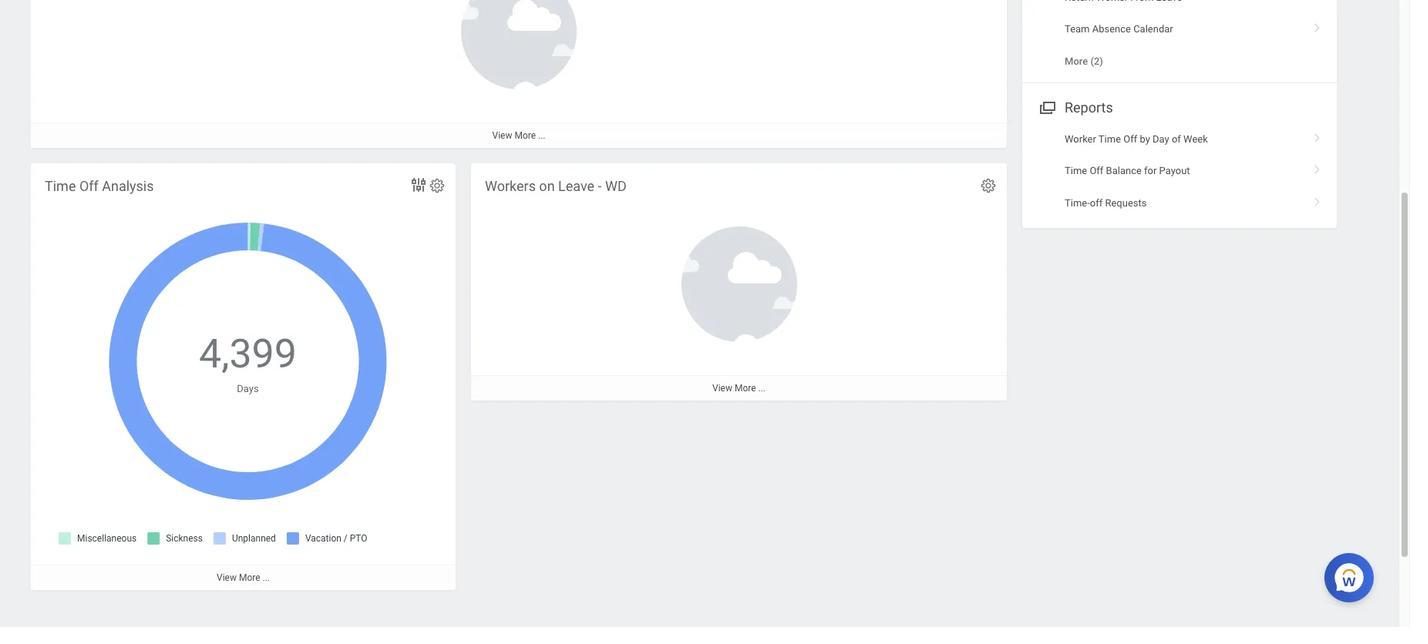 Task type: describe. For each thing, give the bounding box(es) containing it.
team absence calendar
[[1065, 23, 1174, 35]]

time-off requests
[[1065, 197, 1147, 209]]

days
[[237, 383, 259, 395]]

view inside my team's upcoming time off  -  wd element
[[492, 130, 512, 141]]

4,399 button
[[199, 328, 299, 382]]

worker time off by day of week link
[[1023, 123, 1337, 155]]

workers on leave - wd
[[485, 178, 627, 194]]

more inside time off analysis 'element'
[[239, 573, 260, 584]]

configure and view chart data image
[[410, 176, 428, 194]]

wd
[[605, 178, 627, 194]]

my team's upcoming time off  -  wd element
[[31, 0, 1007, 148]]

4,399 days
[[199, 331, 297, 395]]

reports
[[1065, 99, 1113, 115]]

... inside my team's upcoming time off  -  wd element
[[538, 130, 546, 141]]

calendar
[[1134, 23, 1174, 35]]

worker
[[1065, 133, 1097, 145]]

0 vertical spatial time
[[1099, 133, 1121, 145]]

view for time off analysis
[[217, 573, 237, 584]]

off
[[1090, 197, 1103, 209]]

time off balance for payout
[[1065, 165, 1190, 177]]

requests
[[1105, 197, 1147, 209]]

week
[[1184, 133, 1208, 145]]

workers on leave - wd element
[[471, 163, 1007, 401]]

leave
[[558, 178, 595, 194]]

... for leave
[[758, 383, 766, 394]]

team
[[1065, 23, 1090, 35]]

more inside my team's upcoming time off  -  wd element
[[515, 130, 536, 141]]

view more ... for workers on leave - wd
[[713, 383, 766, 394]]

configure workers on leave - wd image
[[980, 177, 997, 194]]

more (2) link
[[1023, 45, 1337, 78]]

(2)
[[1091, 56, 1104, 67]]

configure time off analysis image
[[429, 177, 446, 194]]

view more ... inside my team's upcoming time off  -  wd element
[[492, 130, 546, 141]]

list containing team absence calendar
[[1023, 0, 1337, 78]]



Task type: locate. For each thing, give the bounding box(es) containing it.
time inside 'element'
[[45, 178, 76, 194]]

4,399
[[199, 331, 297, 378]]

off left balance
[[1090, 165, 1104, 177]]

2 vertical spatial ...
[[263, 573, 270, 584]]

view more ... for time off analysis
[[217, 573, 270, 584]]

1 list from the top
[[1023, 0, 1337, 78]]

1 horizontal spatial off
[[1090, 165, 1104, 177]]

-
[[598, 178, 602, 194]]

2 vertical spatial time
[[45, 178, 76, 194]]

time-
[[1065, 197, 1090, 209]]

off left analysis
[[79, 178, 99, 194]]

view inside the workers on leave - wd element
[[713, 383, 733, 394]]

0 vertical spatial list
[[1023, 0, 1337, 78]]

balance
[[1106, 165, 1142, 177]]

time for balance
[[1065, 165, 1088, 177]]

2 horizontal spatial ...
[[758, 383, 766, 394]]

2 vertical spatial view more ...
[[217, 573, 270, 584]]

0 horizontal spatial time
[[45, 178, 76, 194]]

0 vertical spatial off
[[1124, 133, 1138, 145]]

view more ... inside the workers on leave - wd element
[[713, 383, 766, 394]]

view more ... inside time off analysis 'element'
[[217, 573, 270, 584]]

1 horizontal spatial view more ...
[[492, 130, 546, 141]]

time off analysis element
[[31, 163, 456, 591]]

chevron right image inside worker time off by day of week link
[[1308, 128, 1328, 143]]

0 vertical spatial ...
[[538, 130, 546, 141]]

time
[[1099, 133, 1121, 145], [1065, 165, 1088, 177], [45, 178, 76, 194]]

1 chevron right image from the top
[[1308, 18, 1328, 33]]

0 horizontal spatial view more ...
[[217, 573, 270, 584]]

time off analysis
[[45, 178, 154, 194]]

0 horizontal spatial view
[[217, 573, 237, 584]]

absence
[[1093, 23, 1131, 35]]

view more ... link for time off analysis
[[31, 565, 456, 591]]

chevron right image for worker time off by day of week
[[1308, 128, 1328, 143]]

chevron right image for time-off requests
[[1308, 192, 1328, 207]]

2 vertical spatial chevron right image
[[1308, 192, 1328, 207]]

2 list from the top
[[1023, 123, 1337, 219]]

list
[[1023, 0, 1337, 78], [1023, 123, 1337, 219]]

more inside dropdown button
[[1065, 56, 1088, 67]]

view more ...
[[492, 130, 546, 141], [713, 383, 766, 394], [217, 573, 270, 584]]

view more ... link
[[31, 123, 1007, 148], [471, 376, 1007, 401], [31, 565, 456, 591]]

2 vertical spatial off
[[79, 178, 99, 194]]

2 vertical spatial view
[[217, 573, 237, 584]]

list containing worker time off by day of week
[[1023, 123, 1337, 219]]

day
[[1153, 133, 1170, 145]]

3 chevron right image from the top
[[1308, 192, 1328, 207]]

...
[[538, 130, 546, 141], [758, 383, 766, 394], [263, 573, 270, 584]]

by
[[1140, 133, 1150, 145]]

0 vertical spatial chevron right image
[[1308, 18, 1328, 33]]

more (2)
[[1065, 56, 1104, 67]]

0 vertical spatial view more ... link
[[31, 123, 1007, 148]]

... for analysis
[[263, 573, 270, 584]]

view
[[492, 130, 512, 141], [713, 383, 733, 394], [217, 573, 237, 584]]

more inside the workers on leave - wd element
[[735, 383, 756, 394]]

view more ... link for workers on leave - wd
[[471, 376, 1007, 401]]

1 vertical spatial list
[[1023, 123, 1337, 219]]

time off balance for payout link
[[1023, 155, 1337, 187]]

1 vertical spatial time
[[1065, 165, 1088, 177]]

1 vertical spatial view more ...
[[713, 383, 766, 394]]

0 horizontal spatial off
[[79, 178, 99, 194]]

off for balance
[[1090, 165, 1104, 177]]

menu group image
[[1036, 96, 1057, 117]]

more (2) button
[[1065, 54, 1104, 68]]

workers
[[485, 178, 536, 194]]

1 horizontal spatial time
[[1065, 165, 1088, 177]]

chevron right image inside team absence calendar link
[[1308, 18, 1328, 33]]

time left analysis
[[45, 178, 76, 194]]

1 horizontal spatial view
[[492, 130, 512, 141]]

chevron right image
[[1308, 18, 1328, 33], [1308, 128, 1328, 143], [1308, 192, 1328, 207]]

on
[[539, 178, 555, 194]]

chevron right image for team absence calendar
[[1308, 18, 1328, 33]]

2 horizontal spatial off
[[1124, 133, 1138, 145]]

time for analysis
[[45, 178, 76, 194]]

time-off requests link
[[1023, 187, 1337, 219]]

analysis
[[102, 178, 154, 194]]

payout
[[1160, 165, 1190, 177]]

1 vertical spatial view
[[713, 383, 733, 394]]

chevron right image inside time-off requests link
[[1308, 192, 1328, 207]]

off for analysis
[[79, 178, 99, 194]]

view for workers on leave - wd
[[713, 383, 733, 394]]

chevron right image
[[1308, 160, 1328, 175]]

of
[[1172, 133, 1181, 145]]

0 vertical spatial view
[[492, 130, 512, 141]]

view inside time off analysis 'element'
[[217, 573, 237, 584]]

1 horizontal spatial ...
[[538, 130, 546, 141]]

time right worker
[[1099, 133, 1121, 145]]

for
[[1144, 165, 1157, 177]]

... inside time off analysis 'element'
[[263, 573, 270, 584]]

2 vertical spatial view more ... link
[[31, 565, 456, 591]]

time up "time-"
[[1065, 165, 1088, 177]]

team absence calendar link
[[1023, 13, 1337, 45]]

0 horizontal spatial ...
[[263, 573, 270, 584]]

1 vertical spatial chevron right image
[[1308, 128, 1328, 143]]

... inside the workers on leave - wd element
[[758, 383, 766, 394]]

1 vertical spatial ...
[[758, 383, 766, 394]]

1 vertical spatial view more ... link
[[471, 376, 1007, 401]]

2 horizontal spatial time
[[1099, 133, 1121, 145]]

1 vertical spatial off
[[1090, 165, 1104, 177]]

off left by
[[1124, 133, 1138, 145]]

2 horizontal spatial view more ...
[[713, 383, 766, 394]]

2 horizontal spatial view
[[713, 383, 733, 394]]

worker time off by day of week
[[1065, 133, 1208, 145]]

0 vertical spatial view more ...
[[492, 130, 546, 141]]

more
[[1065, 56, 1088, 67], [515, 130, 536, 141], [735, 383, 756, 394], [239, 573, 260, 584]]

off
[[1124, 133, 1138, 145], [1090, 165, 1104, 177], [79, 178, 99, 194]]

2 chevron right image from the top
[[1308, 128, 1328, 143]]

off inside 'element'
[[79, 178, 99, 194]]



Task type: vqa. For each thing, say whether or not it's contained in the screenshot.
Base Pay
no



